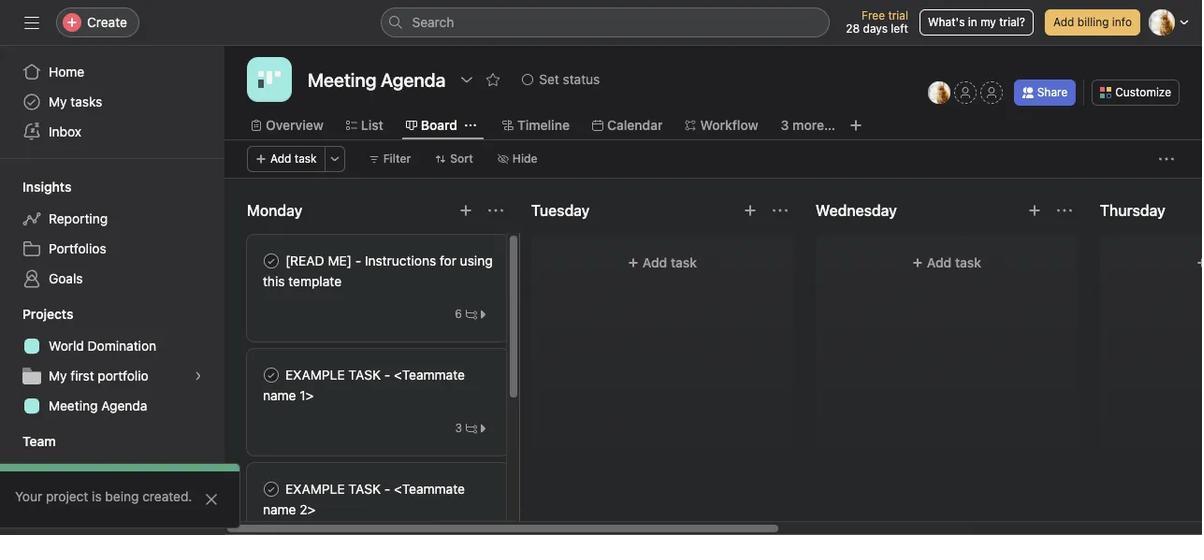 Task type: describe. For each thing, give the bounding box(es) containing it.
[read
[[285, 253, 324, 269]]

list
[[361, 117, 383, 133]]

projects element
[[0, 298, 225, 425]]

6 button
[[450, 305, 493, 324]]

0 horizontal spatial add task
[[270, 152, 317, 166]]

board image
[[258, 68, 281, 91]]

close image
[[204, 492, 219, 507]]

calendar
[[607, 117, 663, 133]]

search list box
[[380, 7, 829, 37]]

world domination link
[[11, 331, 213, 361]]

using
[[460, 253, 493, 269]]

projects
[[22, 306, 73, 322]]

list link
[[346, 115, 383, 136]]

share button
[[1014, 80, 1076, 106]]

example for 1>
[[285, 367, 345, 383]]

mb
[[930, 85, 948, 99]]

0 horizontal spatial more actions image
[[329, 153, 340, 165]]

show options image
[[460, 72, 475, 87]]

search
[[412, 14, 454, 30]]

my tasks link
[[11, 87, 213, 117]]

domination
[[88, 338, 156, 354]]

28
[[846, 22, 860, 36]]

sort button
[[427, 146, 482, 172]]

timeline
[[517, 117, 570, 133]]

share
[[1037, 85, 1068, 99]]

this
[[263, 273, 285, 289]]

meeting
[[49, 398, 98, 414]]

home
[[49, 64, 84, 80]]

1>
[[300, 387, 314, 403]]

[read me] - instructions for using this template
[[263, 253, 493, 289]]

add task image
[[458, 203, 473, 218]]

tab actions image
[[465, 120, 476, 131]]

more section actions image for wednesday
[[1057, 203, 1072, 218]]

projects button
[[0, 305, 73, 324]]

search button
[[380, 7, 829, 37]]

inbox link
[[11, 117, 213, 147]]

example task - <teammate name 1>
[[263, 367, 465, 403]]

add tab image
[[848, 118, 863, 133]]

mb button
[[928, 81, 950, 104]]

add task for tuesday
[[643, 254, 697, 270]]

3 more… button
[[781, 115, 835, 136]]

my tasks
[[49, 94, 102, 109]]

more section actions image for monday
[[488, 203, 503, 218]]

board link
[[406, 115, 457, 136]]

team
[[22, 433, 56, 449]]

being
[[105, 488, 139, 504]]

my for my tasks
[[49, 94, 67, 109]]

customize button
[[1092, 80, 1180, 106]]

set
[[539, 71, 559, 87]]

completed image
[[260, 364, 283, 386]]

hide
[[513, 152, 538, 166]]

for
[[440, 253, 456, 269]]

my workspace
[[49, 465, 136, 481]]

add task button for wednesday
[[827, 246, 1067, 280]]

2>
[[300, 501, 316, 517]]

portfolios
[[49, 240, 106, 256]]

add to starred image
[[486, 72, 501, 87]]

your project is being created.
[[15, 488, 192, 504]]

set status
[[539, 71, 600, 87]]

1 horizontal spatial more actions image
[[1159, 152, 1174, 167]]

instructions
[[365, 253, 436, 269]]

what's
[[928, 15, 965, 29]]

free
[[862, 8, 885, 22]]

filter
[[383, 152, 411, 166]]

global element
[[0, 46, 225, 158]]

my workspace link
[[11, 458, 213, 488]]

task for wednesday
[[955, 254, 982, 270]]

portfolio
[[98, 368, 149, 384]]

0 horizontal spatial task
[[295, 152, 317, 166]]

<teammate for example task - <teammate name 1>
[[394, 367, 465, 383]]

hide sidebar image
[[24, 15, 39, 30]]

example task - <teammate name 2>
[[263, 481, 465, 517]]

teams element
[[0, 425, 225, 492]]

- for example task - <teammate name 2>
[[384, 481, 390, 497]]

info
[[1112, 15, 1132, 29]]

add inside button
[[1053, 15, 1074, 29]]

workflow link
[[685, 115, 758, 136]]

first
[[70, 368, 94, 384]]

free trial 28 days left
[[846, 8, 908, 36]]

template
[[288, 273, 342, 289]]

workflow
[[700, 117, 758, 133]]

wednesday
[[816, 202, 897, 219]]

billing
[[1078, 15, 1109, 29]]

invite
[[52, 502, 86, 518]]

calendar link
[[592, 115, 663, 136]]

what's in my trial?
[[928, 15, 1025, 29]]

my first portfolio link
[[11, 361, 213, 391]]

world
[[49, 338, 84, 354]]

tasks
[[70, 94, 102, 109]]

my first portfolio
[[49, 368, 149, 384]]

see details, my first portfolio image
[[193, 370, 204, 382]]



Task type: vqa. For each thing, say whether or not it's contained in the screenshot.
Drisco's Drinks "link"
no



Task type: locate. For each thing, give the bounding box(es) containing it.
0 vertical spatial task
[[348, 367, 381, 383]]

completed image
[[260, 250, 283, 272], [260, 478, 283, 501]]

hide button
[[489, 146, 546, 172]]

completed image up this
[[260, 250, 283, 272]]

1 my from the top
[[49, 94, 67, 109]]

2 more section actions image from the left
[[773, 203, 788, 218]]

your
[[15, 488, 42, 504]]

1 horizontal spatial add task button
[[543, 246, 782, 280]]

1 vertical spatial example
[[285, 481, 345, 497]]

1 name from the top
[[263, 387, 296, 403]]

more…
[[793, 117, 835, 133]]

1 example from the top
[[285, 367, 345, 383]]

invite button
[[18, 494, 98, 528]]

2 horizontal spatial more section actions image
[[1057, 203, 1072, 218]]

goals link
[[11, 264, 213, 294]]

more section actions image
[[488, 203, 503, 218], [773, 203, 788, 218], [1057, 203, 1072, 218]]

completed checkbox for example task - <teammate name 2>
[[260, 478, 283, 501]]

home link
[[11, 57, 213, 87]]

my for my first portfolio
[[49, 368, 67, 384]]

what's in my trial? button
[[920, 9, 1034, 36]]

add task image for tuesday
[[743, 203, 758, 218]]

completed checkbox for [read me] - instructions for using this template
[[260, 250, 283, 272]]

name for example task - <teammate name 2>
[[263, 501, 296, 517]]

goals
[[49, 270, 83, 286]]

3 more section actions image from the left
[[1057, 203, 1072, 218]]

agenda
[[101, 398, 147, 414]]

- inside example task - <teammate name 2>
[[384, 481, 390, 497]]

more section actions image left the thursday
[[1057, 203, 1072, 218]]

name for example task - <teammate name 1>
[[263, 387, 296, 403]]

add task image for wednesday
[[1027, 203, 1042, 218]]

more actions image left filter dropdown button
[[329, 153, 340, 165]]

1 vertical spatial name
[[263, 501, 296, 517]]

insights button
[[0, 178, 71, 196]]

-
[[355, 253, 361, 269], [384, 367, 390, 383], [384, 481, 390, 497]]

add task button
[[247, 146, 325, 172], [543, 246, 782, 280], [827, 246, 1067, 280]]

1 horizontal spatial 3
[[781, 117, 789, 133]]

example
[[285, 367, 345, 383], [285, 481, 345, 497]]

0 vertical spatial -
[[355, 253, 361, 269]]

0 vertical spatial 3
[[781, 117, 789, 133]]

1 more section actions image from the left
[[488, 203, 503, 218]]

completed checkbox up this
[[260, 250, 283, 272]]

1 vertical spatial task
[[348, 481, 381, 497]]

reporting link
[[11, 204, 213, 234]]

- inside example task - <teammate name 1>
[[384, 367, 390, 383]]

left
[[891, 22, 908, 36]]

2 vertical spatial my
[[49, 465, 67, 481]]

2 completed checkbox from the top
[[260, 478, 283, 501]]

- for example task - <teammate name 1>
[[384, 367, 390, 383]]

name inside example task - <teammate name 2>
[[263, 501, 296, 517]]

more actions image
[[1159, 152, 1174, 167], [329, 153, 340, 165]]

2 horizontal spatial add task button
[[827, 246, 1067, 280]]

create
[[87, 14, 127, 30]]

my up project
[[49, 465, 67, 481]]

1 vertical spatial completed image
[[260, 478, 283, 501]]

6
[[455, 307, 462, 321]]

task
[[348, 367, 381, 383], [348, 481, 381, 497]]

1 vertical spatial completed checkbox
[[260, 478, 283, 501]]

add task button for tuesday
[[543, 246, 782, 280]]

<teammate for example task - <teammate name 2>
[[394, 481, 465, 497]]

3 more…
[[781, 117, 835, 133]]

my
[[49, 94, 67, 109], [49, 368, 67, 384], [49, 465, 67, 481]]

2 add task image from the left
[[1027, 203, 1042, 218]]

status
[[563, 71, 600, 87]]

portfolios link
[[11, 234, 213, 264]]

1 add task image from the left
[[743, 203, 758, 218]]

add
[[1053, 15, 1074, 29], [270, 152, 291, 166], [643, 254, 667, 270], [927, 254, 952, 270]]

task for 1>
[[348, 367, 381, 383]]

0 vertical spatial name
[[263, 387, 296, 403]]

0 horizontal spatial add task image
[[743, 203, 758, 218]]

1 vertical spatial 3
[[455, 421, 462, 435]]

name left 2>
[[263, 501, 296, 517]]

my
[[981, 15, 996, 29]]

0 horizontal spatial add task button
[[247, 146, 325, 172]]

add billing info
[[1053, 15, 1132, 29]]

create button
[[56, 7, 139, 37]]

2 example from the top
[[285, 481, 345, 497]]

tuesday
[[531, 202, 590, 219]]

2 horizontal spatial add task
[[927, 254, 982, 270]]

1 completed checkbox from the top
[[260, 250, 283, 272]]

more section actions image left the wednesday
[[773, 203, 788, 218]]

name inside example task - <teammate name 1>
[[263, 387, 296, 403]]

<teammate inside example task - <teammate name 2>
[[394, 481, 465, 497]]

2 vertical spatial -
[[384, 481, 390, 497]]

1 vertical spatial <teammate
[[394, 481, 465, 497]]

example up "1>"
[[285, 367, 345, 383]]

my left 'first'
[[49, 368, 67, 384]]

my inside global element
[[49, 94, 67, 109]]

overview
[[266, 117, 324, 133]]

1 <teammate from the top
[[394, 367, 465, 383]]

filter button
[[360, 146, 419, 172]]

Completed checkbox
[[260, 364, 283, 386]]

add task image
[[743, 203, 758, 218], [1027, 203, 1042, 218]]

0 vertical spatial completed checkbox
[[260, 250, 283, 272]]

- for [read me] - instructions for using this template
[[355, 253, 361, 269]]

inbox
[[49, 123, 81, 139]]

name down completed option
[[263, 387, 296, 403]]

board
[[421, 117, 457, 133]]

example up 2>
[[285, 481, 345, 497]]

timeline link
[[502, 115, 570, 136]]

my inside projects element
[[49, 368, 67, 384]]

add task
[[270, 152, 317, 166], [643, 254, 697, 270], [927, 254, 982, 270]]

completed image right close icon
[[260, 478, 283, 501]]

in
[[968, 15, 977, 29]]

0 horizontal spatial 3
[[455, 421, 462, 435]]

1 vertical spatial -
[[384, 367, 390, 383]]

- inside [read me] - instructions for using this template
[[355, 253, 361, 269]]

3 for 3
[[455, 421, 462, 435]]

my left tasks
[[49, 94, 67, 109]]

0 vertical spatial completed image
[[260, 250, 283, 272]]

None text field
[[303, 63, 450, 96]]

0 vertical spatial example
[[285, 367, 345, 383]]

1 horizontal spatial add task image
[[1027, 203, 1042, 218]]

me]
[[328, 253, 352, 269]]

set status button
[[514, 66, 608, 93]]

<teammate inside example task - <teammate name 1>
[[394, 367, 465, 383]]

monday
[[247, 202, 303, 219]]

1 horizontal spatial add task
[[643, 254, 697, 270]]

my for my workspace
[[49, 465, 67, 481]]

more section actions image for tuesday
[[773, 203, 788, 218]]

2 task from the top
[[348, 481, 381, 497]]

2 <teammate from the top
[[394, 481, 465, 497]]

task
[[295, 152, 317, 166], [671, 254, 697, 270], [955, 254, 982, 270]]

<teammate
[[394, 367, 465, 383], [394, 481, 465, 497]]

1 vertical spatial my
[[49, 368, 67, 384]]

add task for wednesday
[[927, 254, 982, 270]]

add billing info button
[[1045, 9, 1140, 36]]

3 inside popup button
[[781, 117, 789, 133]]

2 completed image from the top
[[260, 478, 283, 501]]

overview link
[[251, 115, 324, 136]]

example inside example task - <teammate name 2>
[[285, 481, 345, 497]]

more actions image up the thursday
[[1159, 152, 1174, 167]]

insights
[[22, 179, 71, 195]]

task inside example task - <teammate name 1>
[[348, 367, 381, 383]]

1 horizontal spatial more section actions image
[[773, 203, 788, 218]]

trial?
[[999, 15, 1025, 29]]

completed checkbox right close icon
[[260, 478, 283, 501]]

meeting agenda link
[[11, 391, 213, 421]]

completed image for example task - <teammate name 2>
[[260, 478, 283, 501]]

customize
[[1115, 85, 1171, 99]]

more section actions image right add task image
[[488, 203, 503, 218]]

task for tuesday
[[671, 254, 697, 270]]

Completed checkbox
[[260, 250, 283, 272], [260, 478, 283, 501]]

my inside teams element
[[49, 465, 67, 481]]

example inside example task - <teammate name 1>
[[285, 367, 345, 383]]

team button
[[0, 432, 56, 451]]

0 vertical spatial <teammate
[[394, 367, 465, 383]]

name
[[263, 387, 296, 403], [263, 501, 296, 517]]

insights element
[[0, 170, 225, 298]]

sort
[[450, 152, 473, 166]]

2 name from the top
[[263, 501, 296, 517]]

completed image for [read me] - instructions for using this template
[[260, 250, 283, 272]]

example for 2>
[[285, 481, 345, 497]]

1 horizontal spatial task
[[671, 254, 697, 270]]

3 button
[[450, 419, 493, 438]]

created.
[[142, 488, 192, 504]]

3 my from the top
[[49, 465, 67, 481]]

<teammate down 3 button
[[394, 481, 465, 497]]

1 completed image from the top
[[260, 250, 283, 272]]

1 task from the top
[[348, 367, 381, 383]]

3 inside button
[[455, 421, 462, 435]]

<teammate down 6
[[394, 367, 465, 383]]

world domination
[[49, 338, 156, 354]]

2 my from the top
[[49, 368, 67, 384]]

workspace
[[70, 465, 136, 481]]

thursday
[[1100, 202, 1165, 219]]

task for 2>
[[348, 481, 381, 497]]

is
[[92, 488, 102, 504]]

3
[[781, 117, 789, 133], [455, 421, 462, 435]]

task inside example task - <teammate name 2>
[[348, 481, 381, 497]]

2 horizontal spatial task
[[955, 254, 982, 270]]

0 vertical spatial my
[[49, 94, 67, 109]]

3 for 3 more…
[[781, 117, 789, 133]]

0 horizontal spatial more section actions image
[[488, 203, 503, 218]]



